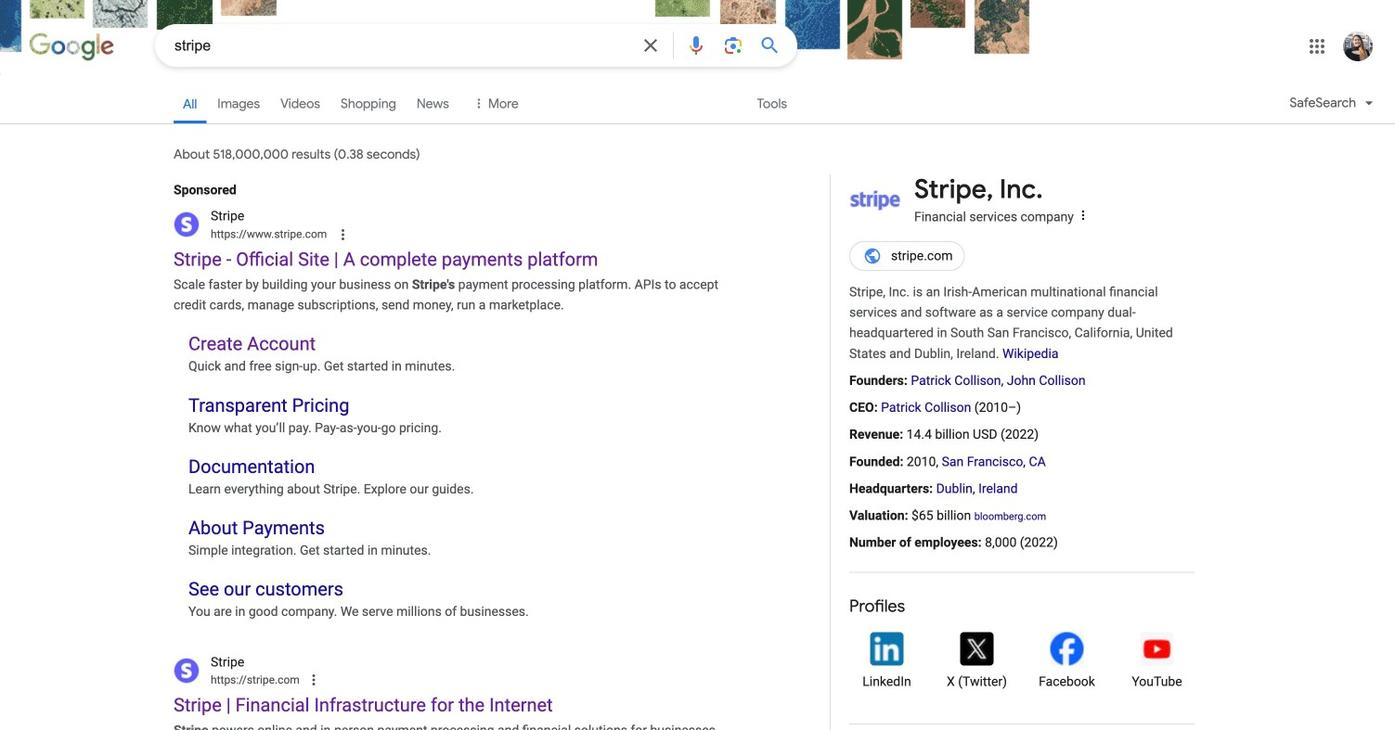 Task type: describe. For each thing, give the bounding box(es) containing it.
0 vertical spatial heading
[[915, 175, 1043, 204]]

earth day 2024 image
[[29, 32, 114, 62]]

4 list item from the top
[[189, 517, 716, 541]]

2 list item from the top
[[189, 394, 716, 418]]



Task type: vqa. For each thing, say whether or not it's contained in the screenshot.
LIST ITEM
yes



Task type: locate. For each thing, give the bounding box(es) containing it.
3 list item from the top
[[189, 456, 716, 480]]

Search text field
[[175, 25, 629, 66]]

more options image
[[1074, 206, 1093, 225], [1076, 208, 1091, 223]]

thumbnail image for stripe, inc. image
[[850, 190, 902, 211]]

navigation
[[0, 82, 1396, 135]]

search by image image
[[723, 34, 745, 57]]

search by voice image
[[685, 34, 708, 57]]

1 vertical spatial heading
[[850, 596, 1195, 618]]

list item
[[189, 333, 716, 357], [189, 394, 716, 418], [189, 456, 716, 480], [189, 517, 716, 541], [189, 578, 716, 602]]

None text field
[[211, 228, 327, 241]]

5 list item from the top
[[189, 578, 716, 602]]

list
[[174, 316, 716, 627]]

heading
[[915, 175, 1043, 204], [850, 596, 1195, 618]]

None text field
[[211, 672, 300, 689]]

None search field
[[0, 23, 798, 67]]

1 list item from the top
[[189, 333, 716, 357]]



